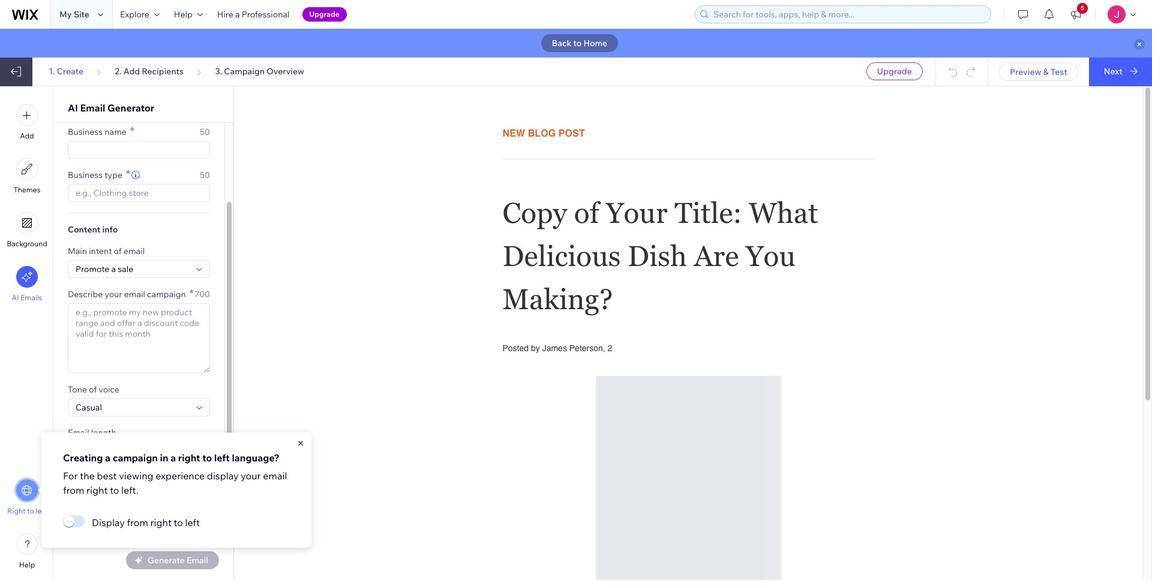 Task type: locate. For each thing, give the bounding box(es) containing it.
0 horizontal spatial help button
[[16, 534, 38, 570]]

1 vertical spatial business
[[68, 170, 103, 181]]

a inside "link"
[[235, 9, 240, 20]]

1 horizontal spatial your
[[149, 509, 164, 518]]

Search for tools, apps, help & more... field
[[710, 6, 987, 23]]

background button
[[7, 212, 47, 248]]

from down the sourced
[[127, 517, 148, 529]]

2 vertical spatial email
[[263, 470, 287, 482]]

your
[[105, 289, 122, 300], [241, 470, 261, 482], [149, 509, 164, 518]]

display
[[207, 470, 239, 482]]

1 horizontal spatial upgrade
[[877, 66, 912, 77]]

add up themes button
[[20, 131, 34, 140]]

ai up for
[[88, 481, 95, 490]]

from
[[63, 485, 84, 497], [144, 500, 160, 509], [127, 517, 148, 529]]

add button
[[16, 104, 38, 140]]

explore
[[120, 9, 149, 20]]

50
[[200, 127, 210, 137], [200, 170, 210, 181]]

of right intent
[[114, 246, 122, 257]]

creating a campaign in a right to left language? for the best viewing experience display your email from right to left.
[[63, 452, 287, 497]]

business left name
[[68, 127, 103, 137]]

the down or on the left bottom
[[68, 518, 79, 527]]

0 horizontal spatial in
[[112, 509, 118, 518]]

upgrade for left upgrade button
[[309, 10, 340, 19]]

email up business name *
[[80, 102, 105, 114]]

email inside describe your email campaign * 700
[[124, 289, 145, 300]]

0 horizontal spatial upgrade
[[309, 10, 340, 19]]

help down 'right to left'
[[19, 561, 35, 570]]

tone of voice
[[68, 385, 119, 395]]

help button
[[167, 0, 210, 29], [16, 534, 38, 570]]

* left 700
[[189, 287, 194, 301]]

add right 2.
[[123, 66, 140, 77]]

business for business type *
[[68, 170, 103, 181]]

2 horizontal spatial a
[[235, 9, 240, 20]]

unsplash
[[111, 481, 142, 490]]

back to home
[[552, 38, 607, 49]]

left
[[214, 452, 230, 464], [36, 507, 47, 516], [185, 517, 200, 529]]

from inside 'creating a campaign in a right to left language? for the best viewing experience display your email from right to left.'
[[63, 485, 84, 497]]

from inside . wix is not liable for the results generated by open ai or the images sourced from unsplash, so please verify in advance your right to use the content.
[[144, 500, 160, 509]]

a up both
[[171, 452, 176, 464]]

campaign left 700
[[147, 289, 186, 300]]

posted by james peterson, 2
[[503, 344, 612, 353]]

0 vertical spatial your
[[105, 289, 122, 300]]

ai inside ai emails button
[[12, 293, 19, 302]]

ai up use
[[202, 491, 209, 500]]

recipients
[[142, 66, 184, 77]]

1 vertical spatial left
[[36, 507, 47, 516]]

business type *
[[68, 167, 130, 181]]

a up best
[[105, 452, 110, 464]]

email length
[[68, 428, 116, 439]]

0 vertical spatial 50
[[200, 127, 210, 137]]

1 vertical spatial email
[[124, 289, 145, 300]]

by down wix
[[172, 491, 180, 500]]

my site
[[59, 9, 89, 20]]

ai left emails
[[12, 293, 19, 302]]

1 horizontal spatial in
[[160, 452, 168, 464]]

1 vertical spatial campaign
[[113, 452, 158, 464]]

1 vertical spatial *
[[126, 167, 130, 181]]

2. add recipients link
[[115, 66, 184, 77]]

3. campaign overview link
[[215, 66, 304, 77]]

back to home button
[[541, 34, 618, 52]]

left right right
[[36, 507, 47, 516]]

Describe your email campaign text field
[[68, 304, 209, 373]]

0 horizontal spatial add
[[20, 131, 34, 140]]

a
[[235, 9, 240, 20], [105, 452, 110, 464], [171, 452, 176, 464]]

business for business name *
[[68, 127, 103, 137]]

0 vertical spatial of
[[574, 197, 599, 230]]

0 vertical spatial from
[[63, 485, 84, 497]]

left inside 'creating a campaign in a right to left language? for the best viewing experience display your email from right to left.'
[[214, 452, 230, 464]]

0 vertical spatial email
[[80, 102, 105, 114]]

2 vertical spatial your
[[149, 509, 164, 518]]

email
[[124, 246, 145, 257], [124, 289, 145, 300], [263, 470, 287, 482]]

your right describe
[[105, 289, 122, 300]]

wix
[[167, 481, 179, 490]]

1 vertical spatial 50
[[200, 170, 210, 181]]

you
[[117, 471, 130, 480]]

ai email generator
[[68, 102, 154, 114]]

2 horizontal spatial of
[[574, 197, 599, 230]]

&
[[1043, 67, 1049, 77]]

in inside . wix is not liable for the results generated by open ai or the images sourced from unsplash, so please verify in advance your right to use the content.
[[112, 509, 118, 518]]

of inside copy of your title: what delicious dish are you making?
[[574, 197, 599, 230]]

the right the by
[[80, 470, 95, 482]]

copy of your title: what delicious dish are you making?
[[503, 197, 825, 316]]

0 horizontal spatial your
[[105, 289, 122, 300]]

of for your
[[574, 197, 599, 230]]

creating
[[63, 452, 103, 464]]

1 horizontal spatial of
[[114, 246, 122, 257]]

0 vertical spatial help button
[[167, 0, 210, 29]]

campaign inside describe your email campaign * 700
[[147, 289, 186, 300]]

info
[[102, 224, 118, 235]]

to inside "by continuing, you agree to both the open ai and unsplash terms"
[[152, 471, 159, 480]]

the inside "by continuing, you agree to both the open ai and unsplash terms"
[[178, 471, 189, 480]]

in up both
[[160, 452, 168, 464]]

please
[[68, 509, 90, 518]]

of right tone
[[89, 385, 97, 395]]

0 vertical spatial left
[[214, 452, 230, 464]]

1 vertical spatial by
[[172, 491, 180, 500]]

1 horizontal spatial by
[[531, 344, 540, 353]]

display
[[92, 517, 125, 529]]

0 vertical spatial upgrade
[[309, 10, 340, 19]]

* right type
[[126, 167, 130, 181]]

2 horizontal spatial your
[[241, 470, 261, 482]]

1 business from the top
[[68, 127, 103, 137]]

1 horizontal spatial upgrade button
[[866, 62, 923, 80]]

of
[[574, 197, 599, 230], [114, 246, 122, 257], [89, 385, 97, 395]]

business inside business name *
[[68, 127, 103, 137]]

hire a professional link
[[210, 0, 297, 29]]

1 vertical spatial open
[[182, 491, 201, 500]]

0 horizontal spatial help
[[19, 561, 35, 570]]

3. campaign overview
[[215, 66, 304, 77]]

0 vertical spatial email
[[124, 246, 145, 257]]

business inside business type *
[[68, 170, 103, 181]]

from down terms
[[144, 500, 160, 509]]

email left "length" on the bottom
[[68, 428, 89, 439]]

a right hire
[[235, 9, 240, 20]]

to up display
[[202, 452, 212, 464]]

Business type field
[[72, 185, 206, 202]]

1 vertical spatial your
[[241, 470, 261, 482]]

left up display
[[214, 452, 230, 464]]

help button down 'right to left'
[[16, 534, 38, 570]]

your inside describe your email campaign * 700
[[105, 289, 122, 300]]

2 50 from the top
[[200, 170, 210, 181]]

james
[[542, 344, 567, 353]]

right left use
[[166, 509, 182, 518]]

email inside 'creating a campaign in a right to left language? for the best viewing experience display your email from right to left.'
[[263, 470, 287, 482]]

50 for business name
[[200, 127, 210, 137]]

to up terms
[[152, 471, 159, 480]]

1 vertical spatial from
[[144, 500, 160, 509]]

1 horizontal spatial add
[[123, 66, 140, 77]]

professional
[[242, 9, 290, 20]]

1 horizontal spatial help button
[[167, 0, 210, 29]]

from up or on the left bottom
[[63, 485, 84, 497]]

campaign up 'agree'
[[113, 452, 158, 464]]

the up is
[[178, 471, 189, 480]]

content
[[68, 224, 100, 235]]

open up liable
[[68, 481, 87, 490]]

making?
[[503, 283, 613, 316]]

email right intent
[[124, 246, 145, 257]]

create
[[57, 66, 83, 77]]

* right name
[[130, 124, 134, 138]]

upgrade for bottom upgrade button
[[877, 66, 912, 77]]

your inside . wix is not liable for the results generated by open ai or the images sourced from unsplash, so please verify in advance your right to use the content.
[[149, 509, 164, 518]]

ai emails
[[12, 293, 42, 302]]

to right back
[[573, 38, 582, 49]]

50 for business type
[[200, 170, 210, 181]]

0 vertical spatial upgrade button
[[302, 7, 347, 22]]

email down language?
[[263, 470, 287, 482]]

email up describe your email campaign text box
[[124, 289, 145, 300]]

1 horizontal spatial a
[[171, 452, 176, 464]]

1 vertical spatial email
[[68, 428, 89, 439]]

length
[[91, 428, 116, 439]]

0 vertical spatial by
[[531, 344, 540, 353]]

upgrade button
[[302, 7, 347, 22], [866, 62, 923, 80]]

help left hire
[[174, 9, 192, 20]]

0 horizontal spatial by
[[172, 491, 180, 500]]

type
[[105, 170, 122, 181]]

right up experience
[[178, 452, 200, 464]]

1 vertical spatial add
[[20, 131, 34, 140]]

next
[[1104, 66, 1123, 77]]

what
[[749, 197, 818, 230]]

left down so on the bottom left of the page
[[185, 517, 200, 529]]

help
[[174, 9, 192, 20], [19, 561, 35, 570]]

0 vertical spatial campaign
[[147, 289, 186, 300]]

email
[[80, 102, 105, 114], [68, 428, 89, 439]]

None field
[[72, 261, 193, 278], [72, 400, 193, 416], [72, 443, 193, 460], [72, 261, 193, 278], [72, 400, 193, 416], [72, 443, 193, 460]]

0 vertical spatial business
[[68, 127, 103, 137]]

0 vertical spatial open
[[68, 481, 87, 490]]

0 vertical spatial in
[[160, 452, 168, 464]]

left inside button
[[36, 507, 47, 516]]

0 horizontal spatial open
[[68, 481, 87, 490]]

*
[[130, 124, 134, 138], [126, 167, 130, 181], [189, 287, 194, 301]]

1 vertical spatial in
[[112, 509, 118, 518]]

ai inside . wix is not liable for the results generated by open ai or the images sourced from unsplash, so please verify in advance your right to use the content.
[[202, 491, 209, 500]]

peterson,
[[569, 344, 605, 353]]

1 vertical spatial upgrade
[[877, 66, 912, 77]]

1. create
[[49, 66, 83, 77]]

right to left button
[[7, 480, 47, 516]]

1 vertical spatial help
[[19, 561, 35, 570]]

1 horizontal spatial left
[[185, 517, 200, 529]]

0 vertical spatial *
[[130, 124, 134, 138]]

your inside 'creating a campaign in a right to left language? for the best viewing experience display your email from right to left.'
[[241, 470, 261, 482]]

or
[[68, 500, 75, 509]]

1 horizontal spatial help
[[174, 9, 192, 20]]

1 horizontal spatial open
[[182, 491, 201, 500]]

2 business from the top
[[68, 170, 103, 181]]

open down "not"
[[182, 491, 201, 500]]

0 horizontal spatial left
[[36, 507, 47, 516]]

are
[[694, 240, 739, 273]]

terms
[[144, 481, 164, 490]]

2 vertical spatial of
[[89, 385, 97, 395]]

by inside . wix is not liable for the results generated by open ai or the images sourced from unsplash, so please verify in advance your right to use the content.
[[172, 491, 180, 500]]

business left type
[[68, 170, 103, 181]]

to left use
[[184, 509, 190, 518]]

2 horizontal spatial left
[[214, 452, 230, 464]]

1 50 from the top
[[200, 127, 210, 137]]

back to home alert
[[0, 29, 1152, 58]]

left.
[[121, 485, 138, 497]]

results
[[111, 491, 134, 500]]

a for professional
[[235, 9, 240, 20]]

open inside . wix is not liable for the results generated by open ai or the images sourced from unsplash, so please verify in advance your right to use the content.
[[182, 491, 201, 500]]

experience
[[156, 470, 205, 482]]

your down language?
[[241, 470, 261, 482]]

add
[[123, 66, 140, 77], [20, 131, 34, 140]]

1 vertical spatial upgrade button
[[866, 62, 923, 80]]

test
[[1051, 67, 1067, 77]]

to right right
[[27, 507, 34, 516]]

the down and in the bottom of the page
[[98, 491, 110, 500]]

0 horizontal spatial a
[[105, 452, 110, 464]]

. wix is not liable for the results generated by open ai or the images sourced from unsplash, so please verify in advance your right to use the content.
[[68, 481, 209, 527]]

2. add recipients
[[115, 66, 184, 77]]

describe your email campaign * 700
[[68, 287, 210, 301]]

* for business name *
[[130, 124, 134, 138]]

in right verify
[[112, 509, 118, 518]]

campaign
[[147, 289, 186, 300], [113, 452, 158, 464]]

0 horizontal spatial of
[[89, 385, 97, 395]]

ai inside "by continuing, you agree to both the open ai and unsplash terms"
[[88, 481, 95, 490]]

of up delicious
[[574, 197, 599, 230]]

content.
[[81, 518, 108, 527]]

to right and in the bottom of the page
[[110, 485, 119, 497]]

2 vertical spatial left
[[185, 517, 200, 529]]

back
[[552, 38, 572, 49]]

by left james
[[531, 344, 540, 353]]

right
[[7, 507, 26, 516]]

themes button
[[14, 158, 40, 194]]

your down generated
[[149, 509, 164, 518]]

help button left hire
[[167, 0, 210, 29]]



Task type: describe. For each thing, give the bounding box(es) containing it.
advance
[[120, 509, 148, 518]]

add inside button
[[20, 131, 34, 140]]

dish
[[628, 240, 687, 273]]

business name *
[[68, 124, 134, 138]]

campaign inside 'creating a campaign in a right to left language? for the best viewing experience display your email from right to left.'
[[113, 452, 158, 464]]

1.
[[49, 66, 55, 77]]

language?
[[232, 452, 280, 464]]

for
[[63, 470, 78, 482]]

describe
[[68, 289, 103, 300]]

background
[[7, 239, 47, 248]]

right up images
[[86, 485, 108, 497]]

continuing,
[[78, 471, 116, 480]]

1 vertical spatial of
[[114, 246, 122, 257]]

overview
[[267, 66, 304, 77]]

use
[[192, 509, 204, 518]]

0 vertical spatial add
[[123, 66, 140, 77]]

main intent of email
[[68, 246, 145, 257]]

tone
[[68, 385, 87, 395]]

hire
[[217, 9, 233, 20]]

Business name field
[[72, 142, 206, 158]]

preview & test
[[1010, 67, 1067, 77]]

unsplash terms link
[[111, 480, 164, 491]]

right to left
[[7, 507, 47, 516]]

preview & test button
[[999, 63, 1078, 81]]

.
[[164, 481, 165, 490]]

campaign
[[224, 66, 265, 77]]

open inside "by continuing, you agree to both the open ai and unsplash terms"
[[68, 481, 87, 490]]

copy
[[503, 197, 567, 230]]

in inside 'creating a campaign in a right to left language? for the best viewing experience display your email from right to left.'
[[160, 452, 168, 464]]

generator
[[107, 102, 154, 114]]

is
[[181, 481, 186, 490]]

posted
[[503, 344, 529, 353]]

the right or on the left bottom
[[76, 500, 88, 509]]

1 vertical spatial help button
[[16, 534, 38, 570]]

home
[[584, 38, 607, 49]]

700
[[195, 289, 210, 300]]

to inside . wix is not liable for the results generated by open ai or the images sourced from unsplash, so please verify in advance your right to use the content.
[[184, 509, 190, 518]]

2.
[[115, 66, 122, 77]]

and
[[97, 481, 110, 490]]

0 vertical spatial help
[[174, 9, 192, 20]]

a for campaign
[[105, 452, 110, 464]]

for
[[87, 491, 97, 500]]

2 vertical spatial from
[[127, 517, 148, 529]]

the inside 'creating a campaign in a right to left language? for the best viewing experience display your email from right to left.'
[[80, 470, 95, 482]]

2 vertical spatial *
[[189, 287, 194, 301]]

by
[[68, 471, 76, 480]]

voice
[[99, 385, 119, 395]]

generated
[[135, 491, 170, 500]]

images
[[89, 500, 114, 509]]

content info
[[68, 224, 118, 235]]

5
[[1081, 4, 1084, 12]]

best
[[97, 470, 117, 482]]

you
[[746, 240, 796, 273]]

3.
[[215, 66, 222, 77]]

site
[[74, 9, 89, 20]]

preview
[[1010, 67, 1041, 77]]

display from right to left
[[92, 517, 200, 529]]

to down unsplash,
[[174, 517, 183, 529]]

open ai link
[[68, 480, 95, 491]]

ai emails button
[[12, 266, 42, 302]]

ai up business name *
[[68, 102, 78, 114]]

delicious
[[503, 240, 621, 273]]

* for business type *
[[126, 167, 130, 181]]

by continuing, you agree to both the open ai and unsplash terms
[[68, 471, 189, 490]]

both
[[161, 471, 176, 480]]

of for voice
[[89, 385, 97, 395]]

title:
[[675, 197, 742, 230]]

so
[[196, 500, 204, 509]]

your
[[606, 197, 668, 230]]

0 horizontal spatial upgrade button
[[302, 7, 347, 22]]

intent
[[89, 246, 112, 257]]

2
[[608, 344, 612, 353]]

my
[[59, 9, 72, 20]]

liable
[[68, 491, 86, 500]]

emails
[[20, 293, 42, 302]]

main
[[68, 246, 87, 257]]

right inside . wix is not liable for the results generated by open ai or the images sourced from unsplash, so please verify in advance your right to use the content.
[[166, 509, 182, 518]]

themes
[[14, 185, 40, 194]]

to inside alert
[[573, 38, 582, 49]]

right down unsplash,
[[150, 517, 172, 529]]

viewing
[[119, 470, 153, 482]]

agree
[[131, 471, 150, 480]]

hire a professional
[[217, 9, 290, 20]]



Task type: vqa. For each thing, say whether or not it's contained in the screenshot.
Business
yes



